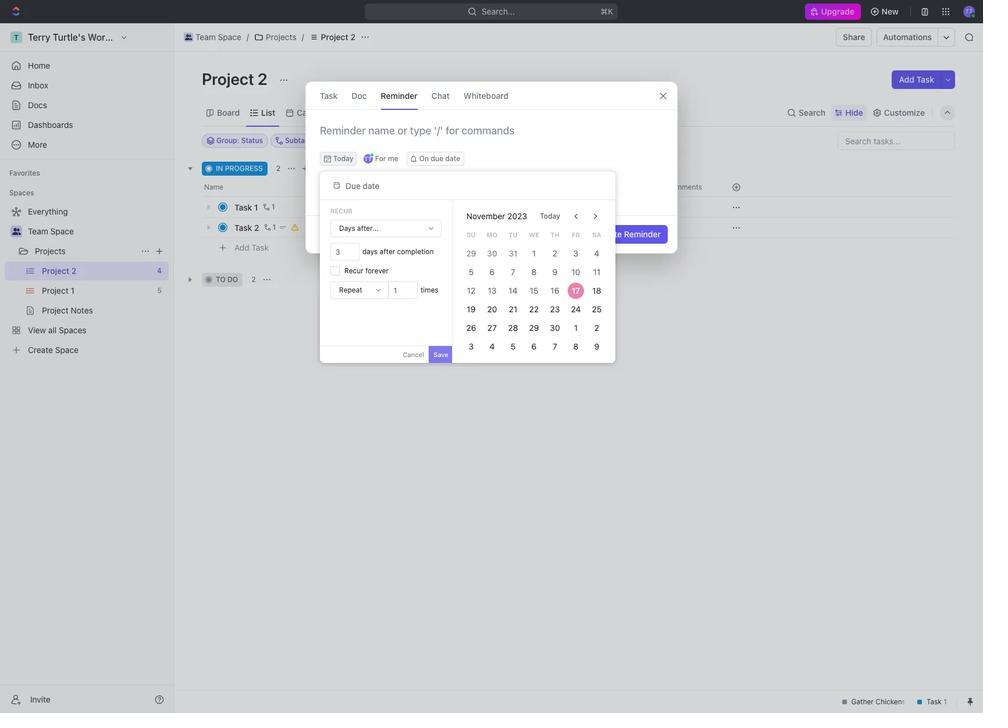 Task type: locate. For each thing, give the bounding box(es) containing it.
0 horizontal spatial team space
[[28, 226, 74, 236]]

0 horizontal spatial projects
[[35, 246, 66, 256]]

30
[[487, 248, 497, 258], [550, 323, 560, 333]]

2 vertical spatial add task
[[234, 242, 269, 252]]

4 up 11
[[594, 248, 599, 258]]

16
[[550, 286, 559, 295]]

days after completion
[[362, 247, 434, 256]]

1 horizontal spatial add task
[[312, 164, 343, 173]]

29 down su
[[466, 248, 476, 258]]

1 right task 2 on the top left of the page
[[273, 223, 276, 232]]

0 vertical spatial projects
[[266, 32, 296, 42]]

0 horizontal spatial team
[[28, 226, 48, 236]]

tree containing team space
[[5, 202, 169, 359]]

None field
[[330, 243, 359, 261], [389, 282, 418, 299], [330, 243, 359, 261], [389, 282, 418, 299]]

1 down '24'
[[574, 323, 578, 333]]

7
[[511, 267, 515, 277], [553, 341, 557, 351]]

1 vertical spatial 3
[[469, 341, 474, 351]]

today up th
[[540, 212, 560, 220]]

1 button for 1
[[260, 201, 277, 213]]

1 vertical spatial 4
[[489, 341, 495, 351]]

1 horizontal spatial projects
[[266, 32, 296, 42]]

1 button right "task 1"
[[260, 201, 277, 213]]

27
[[487, 323, 497, 333]]

add task button down calendar link
[[299, 162, 348, 176]]

6
[[489, 267, 495, 277], [531, 341, 536, 351]]

0 horizontal spatial team space link
[[28, 222, 166, 241]]

reminder up gantt link
[[381, 90, 418, 100]]

to do
[[216, 275, 238, 284]]

1 vertical spatial recur
[[344, 266, 363, 275]]

customize
[[884, 107, 925, 117]]

team space right user group icon
[[195, 32, 241, 42]]

fr
[[572, 231, 580, 238]]

0 horizontal spatial reminder
[[381, 90, 418, 100]]

0 vertical spatial space
[[218, 32, 241, 42]]

0 vertical spatial 4
[[594, 248, 599, 258]]

0 vertical spatial 6
[[489, 267, 495, 277]]

1 vertical spatial 1 button
[[262, 222, 278, 233]]

28
[[508, 323, 518, 333]]

0 horizontal spatial 9
[[552, 267, 557, 277]]

reminder button
[[381, 82, 418, 109]]

docs
[[28, 100, 47, 110]]

7 down 23
[[553, 341, 557, 351]]

1 horizontal spatial team
[[195, 32, 216, 42]]

add task down 'calendar'
[[312, 164, 343, 173]]

team space right user group image
[[28, 226, 74, 236]]

3
[[573, 248, 578, 258], [469, 341, 474, 351]]

4 down 27
[[489, 341, 495, 351]]

add task down task 2 on the top left of the page
[[234, 242, 269, 252]]

days after...
[[339, 224, 378, 233]]

add down task 2 on the top left of the page
[[234, 242, 249, 252]]

dialog
[[305, 81, 678, 254]]

2 vertical spatial add
[[234, 242, 249, 252]]

after...
[[357, 224, 378, 233]]

0 horizontal spatial space
[[50, 226, 74, 236]]

0 vertical spatial projects link
[[251, 30, 299, 44]]

tree inside sidebar navigation
[[5, 202, 169, 359]]

19
[[467, 304, 476, 314]]

5 down 28
[[511, 341, 515, 351]]

add
[[899, 74, 914, 84], [312, 164, 326, 173], [234, 242, 249, 252]]

recur up days
[[330, 207, 352, 215]]

0 vertical spatial 29
[[466, 248, 476, 258]]

9 down 25
[[594, 341, 599, 351]]

0 vertical spatial 5
[[469, 267, 474, 277]]

1 horizontal spatial today
[[540, 212, 560, 220]]

1 horizontal spatial reminder
[[624, 229, 661, 239]]

today down table link
[[333, 154, 353, 163]]

1 horizontal spatial project 2
[[321, 32, 355, 42]]

0 vertical spatial 8
[[531, 267, 536, 277]]

1 vertical spatial team
[[28, 226, 48, 236]]

forever
[[365, 266, 389, 275]]

repeat
[[339, 286, 362, 294]]

task
[[917, 74, 934, 84], [320, 90, 338, 100], [328, 164, 343, 173], [234, 202, 252, 212], [234, 222, 252, 232], [252, 242, 269, 252]]

0 vertical spatial reminder
[[381, 90, 418, 100]]

0 vertical spatial team space link
[[181, 30, 244, 44]]

17
[[572, 286, 580, 295]]

add down calendar link
[[312, 164, 326, 173]]

chat
[[432, 90, 450, 100]]

projects
[[266, 32, 296, 42], [35, 246, 66, 256]]

add task button down task 2 on the top left of the page
[[229, 241, 273, 255]]

31
[[509, 248, 517, 258]]

add task button up customize
[[892, 70, 941, 89]]

/
[[247, 32, 249, 42], [302, 32, 304, 42]]

25
[[592, 304, 602, 314]]

3 up 10
[[573, 248, 578, 258]]

1 horizontal spatial space
[[218, 32, 241, 42]]

7 up the 14
[[511, 267, 515, 277]]

upgrade link
[[805, 3, 861, 20]]

1 vertical spatial add
[[312, 164, 326, 173]]

days
[[339, 224, 355, 233]]

project
[[321, 32, 348, 42], [202, 69, 254, 88]]

share
[[843, 32, 865, 42]]

sidebar navigation
[[0, 23, 174, 713]]

november 2023
[[466, 211, 527, 221]]

team space inside sidebar navigation
[[28, 226, 74, 236]]

0 vertical spatial add task
[[899, 74, 934, 84]]

0 horizontal spatial add task
[[234, 242, 269, 252]]

1 vertical spatial add task button
[[299, 162, 348, 176]]

progress
[[225, 164, 263, 173]]

1 horizontal spatial project
[[321, 32, 348, 42]]

1 vertical spatial team space link
[[28, 222, 166, 241]]

29 down 22
[[529, 323, 539, 333]]

recur for recur
[[330, 207, 352, 215]]

dialog containing task
[[305, 81, 678, 254]]

space right user group icon
[[218, 32, 241, 42]]

1 vertical spatial projects link
[[35, 242, 136, 261]]

gantt
[[395, 107, 416, 117]]

1 vertical spatial 7
[[553, 341, 557, 351]]

0 horizontal spatial project 2
[[202, 69, 271, 88]]

0 horizontal spatial add
[[234, 242, 249, 252]]

add up customize
[[899, 74, 914, 84]]

0 horizontal spatial /
[[247, 32, 249, 42]]

add task
[[899, 74, 934, 84], [312, 164, 343, 173], [234, 242, 269, 252]]

add task up customize
[[899, 74, 934, 84]]

8
[[531, 267, 536, 277], [573, 341, 578, 351]]

0 vertical spatial 30
[[487, 248, 497, 258]]

0 horizontal spatial 8
[[531, 267, 536, 277]]

add task button
[[892, 70, 941, 89], [299, 162, 348, 176], [229, 241, 273, 255]]

1 vertical spatial team space
[[28, 226, 74, 236]]

9
[[552, 267, 557, 277], [594, 341, 599, 351]]

1 horizontal spatial 3
[[573, 248, 578, 258]]

team space link
[[181, 30, 244, 44], [28, 222, 166, 241]]

8 down '24'
[[573, 341, 578, 351]]

2 / from the left
[[302, 32, 304, 42]]

1 horizontal spatial 9
[[594, 341, 599, 351]]

new button
[[865, 2, 906, 21]]

0 vertical spatial today
[[333, 154, 353, 163]]

Reminder na﻿me or type '/' for commands text field
[[306, 124, 677, 152]]

projects link
[[251, 30, 299, 44], [35, 242, 136, 261]]

1 vertical spatial 5
[[511, 341, 515, 351]]

times
[[421, 286, 439, 294]]

0 vertical spatial 3
[[573, 248, 578, 258]]

0 horizontal spatial 3
[[469, 341, 474, 351]]

team
[[195, 32, 216, 42], [28, 226, 48, 236]]

1 button
[[260, 201, 277, 213], [262, 222, 278, 233]]

2 horizontal spatial add
[[899, 74, 914, 84]]

1 vertical spatial 6
[[531, 341, 536, 351]]

0 horizontal spatial today
[[333, 154, 353, 163]]

8 up the 15 at the right
[[531, 267, 536, 277]]

1 vertical spatial 8
[[573, 341, 578, 351]]

5 up 12
[[469, 267, 474, 277]]

1 vertical spatial 9
[[594, 341, 599, 351]]

team inside sidebar navigation
[[28, 226, 48, 236]]

1
[[254, 202, 258, 212], [271, 202, 275, 211], [273, 223, 276, 232], [532, 248, 536, 258], [574, 323, 578, 333]]

12
[[467, 286, 475, 295]]

1 horizontal spatial /
[[302, 32, 304, 42]]

after
[[380, 247, 395, 256]]

2 horizontal spatial add task button
[[892, 70, 941, 89]]

1 vertical spatial reminder
[[624, 229, 661, 239]]

0 horizontal spatial projects link
[[35, 242, 136, 261]]

recur
[[330, 207, 352, 215], [344, 266, 363, 275]]

dashboards
[[28, 120, 73, 130]]

26
[[466, 323, 476, 333]]

0 vertical spatial add
[[899, 74, 914, 84]]

favorites
[[9, 169, 40, 177]]

team right user group icon
[[195, 32, 216, 42]]

13
[[488, 286, 496, 295]]

team space
[[195, 32, 241, 42], [28, 226, 74, 236]]

gantt link
[[393, 104, 416, 121]]

customize button
[[869, 104, 928, 121]]

1 vertical spatial 29
[[529, 323, 539, 333]]

0 vertical spatial project
[[321, 32, 348, 42]]

0 vertical spatial 7
[[511, 267, 515, 277]]

reminder
[[381, 90, 418, 100], [624, 229, 661, 239]]

1 horizontal spatial 29
[[529, 323, 539, 333]]

space right user group image
[[50, 226, 74, 236]]

0 horizontal spatial 6
[[489, 267, 495, 277]]

1 horizontal spatial projects link
[[251, 30, 299, 44]]

tree
[[5, 202, 169, 359]]

search button
[[784, 104, 829, 121]]

23
[[550, 304, 560, 314]]

9 up the 16
[[552, 267, 557, 277]]

0 vertical spatial add task button
[[892, 70, 941, 89]]

su
[[467, 231, 476, 238]]

1 horizontal spatial add
[[312, 164, 326, 173]]

1 vertical spatial projects
[[35, 246, 66, 256]]

3 down 26
[[469, 341, 474, 351]]

1 button right task 2 on the top left of the page
[[262, 222, 278, 233]]

invite
[[30, 694, 50, 704]]

project 2
[[321, 32, 355, 42], [202, 69, 271, 88]]

6 up 13
[[489, 267, 495, 277]]

30 down 23
[[550, 323, 560, 333]]

15
[[530, 286, 538, 295]]

today button
[[533, 207, 567, 226]]

0 vertical spatial team space
[[195, 32, 241, 42]]

2 vertical spatial add task button
[[229, 241, 273, 255]]

user group image
[[12, 228, 21, 235]]

0 horizontal spatial project
[[202, 69, 254, 88]]

1 horizontal spatial add task button
[[299, 162, 348, 176]]

1 horizontal spatial 4
[[594, 248, 599, 258]]

1 / from the left
[[247, 32, 249, 42]]

table link
[[351, 104, 374, 121]]

1 horizontal spatial 30
[[550, 323, 560, 333]]

recur up repeat
[[344, 266, 363, 275]]

1 horizontal spatial 6
[[531, 341, 536, 351]]

team right user group image
[[28, 226, 48, 236]]

6 down 22
[[531, 341, 536, 351]]

dashboards link
[[5, 116, 169, 134]]

space
[[218, 32, 241, 42], [50, 226, 74, 236]]

0 vertical spatial 1 button
[[260, 201, 277, 213]]

30 down mo
[[487, 248, 497, 258]]

task button
[[320, 82, 338, 109]]

0 vertical spatial recur
[[330, 207, 352, 215]]

reminder right create
[[624, 229, 661, 239]]

1 horizontal spatial team space link
[[181, 30, 244, 44]]

space inside tree
[[50, 226, 74, 236]]

1 vertical spatial space
[[50, 226, 74, 236]]

2 horizontal spatial add task
[[899, 74, 934, 84]]

1 vertical spatial today
[[540, 212, 560, 220]]



Task type: vqa. For each thing, say whether or not it's contained in the screenshot.


Task type: describe. For each thing, give the bounding box(es) containing it.
automations
[[883, 32, 932, 42]]

projects inside tree
[[35, 246, 66, 256]]

home
[[28, 60, 50, 70]]

today inside dropdown button
[[333, 154, 353, 163]]

1 vertical spatial project
[[202, 69, 254, 88]]

recur forever
[[344, 266, 389, 275]]

0 horizontal spatial 4
[[489, 341, 495, 351]]

new
[[882, 6, 899, 16]]

0 vertical spatial team
[[195, 32, 216, 42]]

21
[[509, 304, 517, 314]]

days after... button
[[331, 220, 441, 237]]

mo
[[487, 231, 497, 238]]

whiteboard button
[[464, 82, 509, 109]]

create reminder button
[[589, 225, 668, 244]]

inbox
[[28, 80, 48, 90]]

0 horizontal spatial 29
[[466, 248, 476, 258]]

reminder inside button
[[624, 229, 661, 239]]

1 up task 2 on the top left of the page
[[254, 202, 258, 212]]

0 horizontal spatial 5
[[469, 267, 474, 277]]

recur for recur forever
[[344, 266, 363, 275]]

0 vertical spatial project 2
[[321, 32, 355, 42]]

11
[[593, 267, 600, 277]]

10
[[571, 267, 580, 277]]

favorites button
[[5, 166, 45, 180]]

days
[[362, 247, 378, 256]]

share button
[[836, 28, 872, 47]]

24
[[571, 304, 581, 314]]

inbox link
[[5, 76, 169, 95]]

projects link inside tree
[[35, 242, 136, 261]]

0 horizontal spatial 30
[[487, 248, 497, 258]]

to
[[216, 275, 226, 284]]

task 2
[[234, 222, 259, 232]]

hide
[[845, 107, 863, 117]]

automations button
[[877, 29, 938, 46]]

board link
[[215, 104, 240, 121]]

20
[[487, 304, 497, 314]]

chat button
[[432, 82, 450, 109]]

assignees
[[485, 136, 519, 145]]

1 horizontal spatial 8
[[573, 341, 578, 351]]

calendar
[[297, 107, 331, 117]]

⌘k
[[601, 6, 613, 16]]

0 vertical spatial 9
[[552, 267, 557, 277]]

do
[[227, 275, 238, 284]]

list link
[[259, 104, 275, 121]]

Search tasks... text field
[[838, 132, 955, 149]]

0 horizontal spatial add task button
[[229, 241, 273, 255]]

sa
[[592, 231, 601, 238]]

1 vertical spatial project 2
[[202, 69, 271, 88]]

22
[[529, 304, 539, 314]]

assignees button
[[470, 134, 524, 148]]

whiteboard
[[464, 90, 509, 100]]

save
[[433, 351, 448, 358]]

search
[[799, 107, 826, 117]]

list
[[261, 107, 275, 117]]

search...
[[482, 6, 515, 16]]

doc button
[[352, 82, 367, 109]]

1 horizontal spatial 5
[[511, 341, 515, 351]]

user group image
[[185, 34, 192, 40]]

hide button
[[831, 104, 867, 121]]

repeat button
[[331, 282, 388, 298]]

project 2 link
[[306, 30, 358, 44]]

1 button for 2
[[262, 222, 278, 233]]

1 down we
[[532, 248, 536, 258]]

we
[[529, 231, 539, 238]]

completion
[[397, 247, 434, 256]]

november
[[466, 211, 505, 221]]

in
[[216, 164, 223, 173]]

2023
[[507, 211, 527, 221]]

cancel
[[403, 351, 424, 358]]

Due date text field
[[346, 181, 442, 191]]

docs link
[[5, 96, 169, 115]]

calendar link
[[294, 104, 331, 121]]

th
[[550, 231, 559, 238]]

0 horizontal spatial 7
[[511, 267, 515, 277]]

1 vertical spatial add task
[[312, 164, 343, 173]]

1 horizontal spatial 7
[[553, 341, 557, 351]]

task 1
[[234, 202, 258, 212]]

home link
[[5, 56, 169, 75]]

in progress
[[216, 164, 263, 173]]

1 vertical spatial 30
[[550, 323, 560, 333]]

1 horizontal spatial team space
[[195, 32, 241, 42]]

create
[[596, 229, 622, 239]]

doc
[[352, 90, 367, 100]]

today inside button
[[540, 212, 560, 220]]

spaces
[[9, 188, 34, 197]]

14
[[509, 286, 517, 295]]

upgrade
[[822, 6, 855, 16]]

create reminder
[[596, 229, 661, 239]]

table
[[353, 107, 374, 117]]

1 right "task 1"
[[271, 202, 275, 211]]

board
[[217, 107, 240, 117]]

today button
[[320, 152, 356, 166]]

tu
[[508, 231, 518, 238]]



